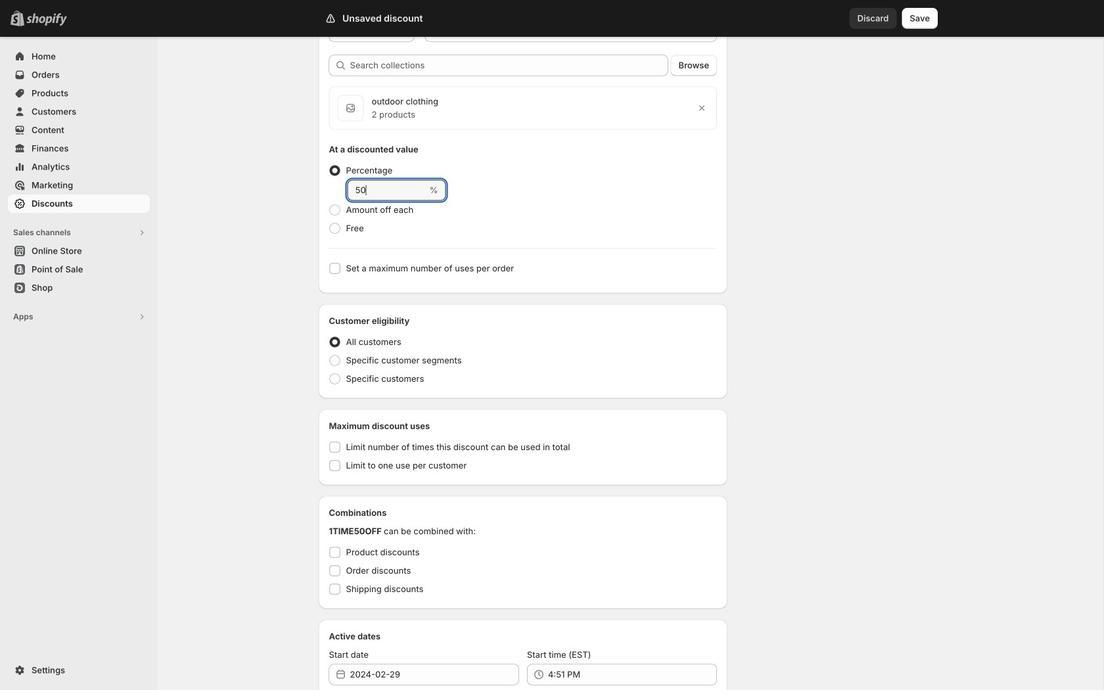 Task type: locate. For each thing, give the bounding box(es) containing it.
shopify image
[[26, 13, 67, 26]]

YYYY-MM-DD text field
[[350, 664, 519, 685]]

None text field
[[329, 21, 415, 42], [347, 180, 427, 201], [329, 21, 415, 42], [347, 180, 427, 201]]

Enter time text field
[[548, 664, 717, 685]]



Task type: vqa. For each thing, say whether or not it's contained in the screenshot.
Search collections text field at the top
yes



Task type: describe. For each thing, give the bounding box(es) containing it.
Search collections text field
[[350, 55, 668, 76]]



